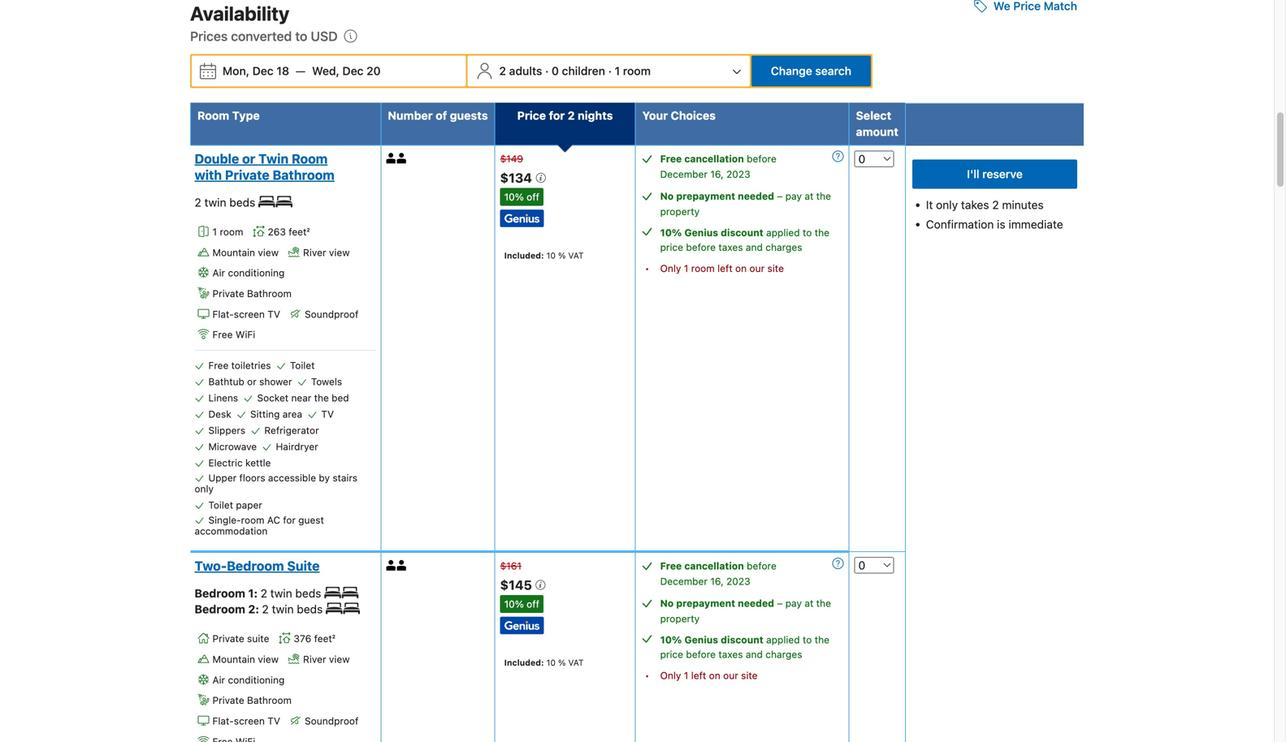Task type: locate. For each thing, give the bounding box(es) containing it.
bathroom for 376 feet²
[[247, 695, 292, 707]]

2 twin beds up 376
[[262, 603, 326, 616]]

1 vertical spatial private bathroom
[[212, 695, 292, 707]]

at for $134
[[805, 190, 814, 202]]

for right price
[[549, 109, 565, 122]]

2 mountain from the top
[[212, 654, 255, 665]]

private up free wifi
[[212, 288, 244, 299]]

for
[[549, 109, 565, 122], [283, 515, 296, 526]]

0 vertical spatial screen
[[234, 309, 265, 320]]

and up only 1 room left on our site
[[746, 242, 763, 253]]

2 – from the top
[[777, 598, 783, 609]]

genius up only 1 left on our site
[[685, 635, 718, 646]]

1 vertical spatial room
[[292, 151, 328, 167]]

off for $134
[[527, 191, 539, 203]]

children
[[562, 64, 605, 78]]

0 vertical spatial beds
[[229, 196, 255, 209]]

2 no prepayment needed from the top
[[660, 598, 774, 609]]

applied
[[766, 227, 800, 238], [766, 635, 800, 646]]

2 at from the top
[[805, 598, 814, 609]]

1 – pay at the property from the top
[[660, 190, 831, 217]]

2 needed from the top
[[738, 598, 774, 609]]

or for double
[[242, 151, 255, 167]]

sitting
[[250, 409, 280, 420]]

1 horizontal spatial our
[[750, 263, 765, 274]]

1 applied to the price before taxes and charges from the top
[[660, 227, 830, 253]]

2 only from the top
[[660, 670, 681, 682]]

and for $145
[[746, 649, 763, 661]]

1 vertical spatial vat
[[568, 658, 584, 668]]

private down 'private suite'
[[212, 695, 244, 707]]

taxes for $134
[[719, 242, 743, 253]]

your choices
[[642, 109, 716, 122]]

2 prepayment from the top
[[676, 598, 735, 609]]

2 left adults
[[499, 64, 506, 78]]

1 % from the top
[[558, 251, 566, 260]]

1 horizontal spatial for
[[549, 109, 565, 122]]

air conditioning down 'private suite'
[[212, 675, 285, 686]]

1 vertical spatial pay
[[785, 598, 802, 609]]

· left 0
[[545, 64, 549, 78]]

10% off down $145
[[504, 599, 539, 610]]

2 before december 16, 2023 from the top
[[660, 561, 777, 587]]

10%
[[504, 191, 524, 203], [660, 227, 682, 238], [504, 599, 524, 610], [660, 635, 682, 646]]

stairs
[[333, 473, 358, 484]]

1 air conditioning from the top
[[212, 267, 285, 279]]

property up only 1 room left on our site
[[660, 206, 700, 217]]

2 10% off from the top
[[504, 599, 539, 610]]

0 horizontal spatial only
[[195, 484, 214, 495]]

0 vertical spatial site
[[767, 263, 784, 274]]

10% up only 1 room left on our site
[[660, 227, 682, 238]]

before left more details on meals and payment options icon
[[747, 153, 777, 164]]

1 screen from the top
[[234, 309, 265, 320]]

dec
[[252, 64, 274, 78], [342, 64, 364, 78]]

0 vertical spatial applied to the price before taxes and charges
[[660, 227, 830, 253]]

your
[[642, 109, 668, 122]]

soundproof for 376 feet²
[[305, 716, 359, 727]]

bathroom
[[273, 167, 335, 183], [247, 288, 292, 299], [247, 695, 292, 707]]

river view for 263 feet²
[[303, 247, 350, 258]]

dec left 20
[[342, 64, 364, 78]]

2 up is
[[992, 198, 999, 212]]

% for $134
[[558, 251, 566, 260]]

twin
[[204, 196, 226, 209], [270, 587, 292, 600], [272, 603, 294, 616]]

bathtub or shower
[[208, 376, 292, 388]]

property up only 1 left on our site
[[660, 613, 700, 625]]

1 vertical spatial cancellation
[[684, 561, 744, 572]]

1 10% off from the top
[[504, 191, 539, 203]]

1 vertical spatial toilet
[[208, 500, 233, 511]]

beds
[[229, 196, 255, 209], [295, 587, 321, 600], [297, 603, 323, 616]]

wed,
[[312, 64, 340, 78]]

dec left 18
[[252, 64, 274, 78]]

10% off down $134
[[504, 191, 539, 203]]

2 vertical spatial bathroom
[[247, 695, 292, 707]]

river
[[303, 247, 326, 258], [303, 654, 326, 665]]

only right it
[[936, 198, 958, 212]]

2 – pay at the property from the top
[[660, 598, 831, 625]]

feet² right 376
[[314, 633, 335, 645]]

2 taxes from the top
[[719, 649, 743, 661]]

2 off from the top
[[527, 599, 539, 610]]

1 vertical spatial – pay at the property
[[660, 598, 831, 625]]

1 needed from the top
[[738, 190, 774, 202]]

1 vertical spatial included:
[[504, 658, 544, 668]]

genius
[[685, 227, 718, 238], [685, 635, 718, 646]]

ac
[[267, 515, 280, 526]]

1 free cancellation from the top
[[660, 153, 744, 164]]

1 cancellation from the top
[[684, 153, 744, 164]]

bed
[[332, 393, 349, 404]]

or down the toiletries
[[247, 376, 257, 388]]

1 vertical spatial included: 10 % vat
[[504, 658, 584, 668]]

2 twin beds up 1 room
[[195, 196, 258, 209]]

• left only 1 left on our site
[[645, 670, 650, 682]]

0 vertical spatial 10
[[546, 251, 556, 260]]

price up only 1 left on our site
[[660, 649, 683, 661]]

1 vertical spatial 2 twin beds
[[261, 587, 324, 600]]

1 vertical spatial free cancellation
[[660, 561, 744, 572]]

2 · from the left
[[608, 64, 612, 78]]

2 air from the top
[[212, 675, 225, 686]]

10% off. you're getting a reduced rate because this property is offering a discount.. element
[[500, 188, 544, 206], [500, 596, 544, 613]]

1 vertical spatial –
[[777, 598, 783, 609]]

1 room
[[212, 226, 243, 238]]

before up only 1 room left on our site
[[686, 242, 716, 253]]

prepayment
[[676, 190, 735, 202], [676, 598, 735, 609]]

0 horizontal spatial our
[[723, 670, 738, 682]]

2 inside dropdown button
[[499, 64, 506, 78]]

1 no from the top
[[660, 190, 674, 202]]

2 conditioning from the top
[[228, 675, 285, 686]]

10% genius discount for $145
[[660, 635, 764, 646]]

conditioning down suite
[[228, 675, 285, 686]]

and up only 1 left on our site
[[746, 649, 763, 661]]

0 vertical spatial genius
[[685, 227, 718, 238]]

twin down two-bedroom suite link in the bottom left of the page
[[270, 587, 292, 600]]

beds up 1 room
[[229, 196, 255, 209]]

beds for bedroom 2:
[[297, 603, 323, 616]]

1 vertical spatial screen
[[234, 716, 265, 727]]

%
[[558, 251, 566, 260], [558, 658, 566, 668]]

taxes for $145
[[719, 649, 743, 661]]

1 horizontal spatial room
[[292, 151, 328, 167]]

2 vat from the top
[[568, 658, 584, 668]]

2 mountain view from the top
[[212, 654, 279, 665]]

air conditioning for room
[[212, 267, 285, 279]]

1 vertical spatial flat-
[[212, 716, 234, 727]]

16, for $145
[[710, 576, 724, 587]]

263 feet²
[[268, 226, 310, 238]]

upper
[[208, 473, 237, 484]]

beds up 376 feet²
[[297, 603, 323, 616]]

0 vertical spatial flat-
[[212, 309, 234, 320]]

no prepayment needed up only 1 room left on our site
[[660, 190, 774, 202]]

room right twin
[[292, 151, 328, 167]]

0 vertical spatial conditioning
[[228, 267, 285, 279]]

2 vertical spatial twin
[[272, 603, 294, 616]]

before left more details on meals and payment options image
[[747, 561, 777, 572]]

1 – from the top
[[777, 190, 783, 202]]

bathroom up wifi
[[247, 288, 292, 299]]

for inside single-room ac for guest accommodation
[[283, 515, 296, 526]]

feet² for 376 feet²
[[314, 633, 335, 645]]

1 vat from the top
[[568, 251, 584, 260]]

tv
[[268, 309, 280, 320], [321, 409, 334, 420], [268, 716, 280, 727]]

2 river from the top
[[303, 654, 326, 665]]

air conditioning down 1 room
[[212, 267, 285, 279]]

1 vertical spatial prepayment
[[676, 598, 735, 609]]

off
[[527, 191, 539, 203], [527, 599, 539, 610]]

0 vertical spatial applied
[[766, 227, 800, 238]]

10% genius discount up only 1 left on our site
[[660, 635, 764, 646]]

1 vertical spatial mountain
[[212, 654, 255, 665]]

2 cancellation from the top
[[684, 561, 744, 572]]

private bathroom up wifi
[[212, 288, 292, 299]]

shower
[[259, 376, 292, 388]]

or
[[242, 151, 255, 167], [247, 376, 257, 388]]

beds for bedroom 1:
[[295, 587, 321, 600]]

2 flat- from the top
[[212, 716, 234, 727]]

1 vertical spatial 10% off
[[504, 599, 539, 610]]

0 vertical spatial flat-screen tv
[[212, 309, 280, 320]]

2 december from the top
[[660, 576, 708, 587]]

applied to the price before taxes and charges up only 1 room left on our site
[[660, 227, 830, 253]]

0 vertical spatial private bathroom
[[212, 288, 292, 299]]

conditioning down "263"
[[228, 267, 285, 279]]

price
[[517, 109, 546, 122]]

1 vertical spatial river view
[[303, 654, 350, 665]]

pay for $134
[[785, 190, 802, 202]]

376 feet²
[[294, 633, 335, 645]]

1 vertical spatial 10
[[546, 658, 556, 668]]

1 charges from the top
[[766, 242, 802, 253]]

1 taxes from the top
[[719, 242, 743, 253]]

1 16, from the top
[[710, 169, 724, 180]]

pay for $145
[[785, 598, 802, 609]]

for right ac
[[283, 515, 296, 526]]

left
[[718, 263, 733, 274], [691, 670, 706, 682]]

2 no from the top
[[660, 598, 674, 609]]

1 vertical spatial air
[[212, 675, 225, 686]]

applied for $145
[[766, 635, 800, 646]]

air
[[212, 267, 225, 279], [212, 675, 225, 686]]

off down $145
[[527, 599, 539, 610]]

area
[[283, 409, 302, 420]]

1 river from the top
[[303, 247, 326, 258]]

twin down "with" on the left top of the page
[[204, 196, 226, 209]]

1 applied from the top
[[766, 227, 800, 238]]

more details on meals and payment options image
[[832, 151, 844, 162]]

0 horizontal spatial dec
[[252, 64, 274, 78]]

2 soundproof from the top
[[305, 716, 359, 727]]

or for bathtub
[[247, 376, 257, 388]]

· right children
[[608, 64, 612, 78]]

only
[[936, 198, 958, 212], [195, 484, 214, 495]]

applied to the price before taxes and charges for $145
[[660, 635, 830, 661]]

1 • from the top
[[645, 263, 650, 274]]

included: down $145
[[504, 658, 544, 668]]

1 discount from the top
[[721, 227, 764, 238]]

price for $134
[[660, 242, 683, 253]]

1 horizontal spatial toilet
[[290, 360, 315, 372]]

taxes up only 1 left on our site
[[719, 649, 743, 661]]

2 charges from the top
[[766, 649, 802, 661]]

0 horizontal spatial feet²
[[289, 226, 310, 238]]

2023 for $134
[[726, 169, 750, 180]]

bedroom 2:
[[195, 603, 262, 616]]

river down 376 feet²
[[303, 654, 326, 665]]

10% off for $134
[[504, 191, 539, 203]]

needed for $134
[[738, 190, 774, 202]]

no prepayment needed up only 1 left on our site
[[660, 598, 774, 609]]

0 vertical spatial our
[[750, 263, 765, 274]]

10% off. you're getting a reduced rate because this property is offering a discount.. element down $134
[[500, 188, 544, 206]]

1 soundproof from the top
[[305, 309, 359, 320]]

2 • from the top
[[645, 670, 650, 682]]

0 vertical spatial river view
[[303, 247, 350, 258]]

10% genius discount for $134
[[660, 227, 764, 238]]

1 and from the top
[[746, 242, 763, 253]]

16,
[[710, 169, 724, 180], [710, 576, 724, 587]]

10% genius discount up only 1 room left on our site
[[660, 227, 764, 238]]

1 10 from the top
[[546, 251, 556, 260]]

river view for 376 feet²
[[303, 654, 350, 665]]

mountain view down 1 room
[[212, 247, 279, 258]]

0 vertical spatial only
[[660, 263, 681, 274]]

2 pay from the top
[[785, 598, 802, 609]]

0 vertical spatial left
[[718, 263, 733, 274]]

charges for $145
[[766, 649, 802, 661]]

2 applied from the top
[[766, 635, 800, 646]]

1 10% off. you're getting a reduced rate because this property is offering a discount.. element from the top
[[500, 188, 544, 206]]

– for $145
[[777, 598, 783, 609]]

december for $145
[[660, 576, 708, 587]]

cancellation
[[684, 153, 744, 164], [684, 561, 744, 572]]

·
[[545, 64, 549, 78], [608, 64, 612, 78]]

2 price from the top
[[660, 649, 683, 661]]

price
[[660, 242, 683, 253], [660, 649, 683, 661]]

1 flat-screen tv from the top
[[212, 309, 280, 320]]

2023
[[726, 169, 750, 180], [726, 576, 750, 587]]

—
[[296, 64, 306, 78]]

– pay at the property up only 1 left on our site
[[660, 598, 831, 625]]

1 before december 16, 2023 from the top
[[660, 153, 777, 180]]

1 at from the top
[[805, 190, 814, 202]]

2 genius from the top
[[685, 635, 718, 646]]

twin
[[259, 151, 289, 167]]

december
[[660, 169, 708, 180], [660, 576, 708, 587]]

off for $145
[[527, 599, 539, 610]]

1 vertical spatial left
[[691, 670, 706, 682]]

suite
[[247, 633, 269, 645]]

suite
[[287, 559, 320, 574]]

taxes up only 1 room left on our site
[[719, 242, 743, 253]]

0 vertical spatial charges
[[766, 242, 802, 253]]

2 twin beds
[[195, 196, 258, 209], [261, 587, 324, 600], [262, 603, 326, 616]]

0 horizontal spatial site
[[741, 670, 758, 682]]

included:
[[504, 251, 544, 260], [504, 658, 544, 668]]

1 vertical spatial river
[[303, 654, 326, 665]]

discount up only 1 left on our site
[[721, 635, 764, 646]]

2 included: 10 % vat from the top
[[504, 658, 584, 668]]

1 off from the top
[[527, 191, 539, 203]]

2 property from the top
[[660, 613, 700, 625]]

0 vertical spatial or
[[242, 151, 255, 167]]

1 vertical spatial beds
[[295, 587, 321, 600]]

0 vertical spatial and
[[746, 242, 763, 253]]

1 no prepayment needed from the top
[[660, 190, 774, 202]]

bathroom down twin
[[273, 167, 335, 183]]

flat-screen tv for room
[[212, 309, 280, 320]]

prepayment up only 1 left on our site
[[676, 598, 735, 609]]

private down twin
[[225, 167, 270, 183]]

0 vertical spatial 10% off
[[504, 191, 539, 203]]

2 discount from the top
[[721, 635, 764, 646]]

1 horizontal spatial feet²
[[314, 633, 335, 645]]

tv for 263 feet²
[[268, 309, 280, 320]]

mountain down 1 room
[[212, 247, 255, 258]]

1 flat- from the top
[[212, 309, 234, 320]]

no prepayment needed for $145
[[660, 598, 774, 609]]

2 applied to the price before taxes and charges from the top
[[660, 635, 830, 661]]

0 vertical spatial room
[[197, 109, 229, 122]]

off down $134
[[527, 191, 539, 203]]

free cancellation
[[660, 153, 744, 164], [660, 561, 744, 572]]

2 air conditioning from the top
[[212, 675, 285, 686]]

type
[[232, 109, 260, 122]]

2 free cancellation from the top
[[660, 561, 744, 572]]

flat-screen tv
[[212, 309, 280, 320], [212, 716, 280, 727]]

vat for $145
[[568, 658, 584, 668]]

mountain
[[212, 247, 255, 258], [212, 654, 255, 665]]

mountain view for suite
[[212, 654, 279, 665]]

1 vertical spatial applied
[[766, 635, 800, 646]]

at for $145
[[805, 598, 814, 609]]

1 vertical spatial december
[[660, 576, 708, 587]]

0 vertical spatial prepayment
[[676, 190, 735, 202]]

1 river view from the top
[[303, 247, 350, 258]]

1 vertical spatial and
[[746, 649, 763, 661]]

river view down 376 feet²
[[303, 654, 350, 665]]

applied to the price before taxes and charges up only 1 left on our site
[[660, 635, 830, 661]]

electric
[[208, 458, 243, 469]]

feet²
[[289, 226, 310, 238], [314, 633, 335, 645]]

1 dec from the left
[[252, 64, 274, 78]]

1 10% genius discount from the top
[[660, 227, 764, 238]]

toilet up the single-
[[208, 500, 233, 511]]

1 mountain view from the top
[[212, 247, 279, 258]]

conditioning
[[228, 267, 285, 279], [228, 675, 285, 686]]

applied to the price before taxes and charges
[[660, 227, 830, 253], [660, 635, 830, 661]]

0 vertical spatial vat
[[568, 251, 584, 260]]

0 vertical spatial taxes
[[719, 242, 743, 253]]

1 2023 from the top
[[726, 169, 750, 180]]

room left type
[[197, 109, 229, 122]]

needed
[[738, 190, 774, 202], [738, 598, 774, 609]]

only down electric
[[195, 484, 214, 495]]

mon, dec 18 — wed, dec 20
[[223, 64, 381, 78]]

1 vertical spatial soundproof
[[305, 716, 359, 727]]

1 price from the top
[[660, 242, 683, 253]]

soundproof for 263 feet²
[[305, 309, 359, 320]]

1 vertical spatial conditioning
[[228, 675, 285, 686]]

1 horizontal spatial dec
[[342, 64, 364, 78]]

change
[[771, 64, 812, 78]]

0 vertical spatial included: 10 % vat
[[504, 251, 584, 260]]

$134
[[500, 170, 535, 186]]

before up only 1 left on our site
[[686, 649, 716, 661]]

occupancy image
[[386, 153, 397, 164], [386, 561, 397, 571], [397, 561, 407, 571]]

1 prepayment from the top
[[676, 190, 735, 202]]

1 vertical spatial only
[[660, 670, 681, 682]]

mountain view down 'private suite'
[[212, 654, 279, 665]]

discount
[[721, 227, 764, 238], [721, 635, 764, 646]]

0 vertical spatial –
[[777, 190, 783, 202]]

price up only 1 room left on our site
[[660, 242, 683, 253]]

only for $134
[[660, 263, 681, 274]]

1 · from the left
[[545, 64, 549, 78]]

1 vertical spatial to
[[803, 227, 812, 238]]

select amount
[[856, 109, 899, 138]]

or inside "double or twin room with private bathroom"
[[242, 151, 255, 167]]

conditioning for room
[[228, 267, 285, 279]]

0 vertical spatial river
[[303, 247, 326, 258]]

2 % from the top
[[558, 658, 566, 668]]

2 10% genius discount from the top
[[660, 635, 764, 646]]

private bathroom down suite
[[212, 695, 292, 707]]

0 vertical spatial bathroom
[[273, 167, 335, 183]]

1 vertical spatial property
[[660, 613, 700, 625]]

1 private bathroom from the top
[[212, 288, 292, 299]]

• left only 1 room left on our site
[[645, 263, 650, 274]]

1 included: 10 % vat from the top
[[504, 251, 584, 260]]

2 screen from the top
[[234, 716, 265, 727]]

discount up only 1 room left on our site
[[721, 227, 764, 238]]

– pay at the property up only 1 room left on our site
[[660, 190, 831, 217]]

or left twin
[[242, 151, 255, 167]]

0 vertical spatial – pay at the property
[[660, 190, 831, 217]]

1 vertical spatial applied to the price before taxes and charges
[[660, 635, 830, 661]]

–
[[777, 190, 783, 202], [777, 598, 783, 609]]

needed for $145
[[738, 598, 774, 609]]

0 horizontal spatial ·
[[545, 64, 549, 78]]

only inside it only takes 2 minutes confirmation is immediate
[[936, 198, 958, 212]]

only inside upper floors accessible by stairs only
[[195, 484, 214, 495]]

0 vertical spatial 2023
[[726, 169, 750, 180]]

2 flat-screen tv from the top
[[212, 716, 280, 727]]

0 vertical spatial no
[[660, 190, 674, 202]]

1 genius from the top
[[685, 227, 718, 238]]

1 mountain from the top
[[212, 247, 255, 258]]

2 river view from the top
[[303, 654, 350, 665]]

2 2023 from the top
[[726, 576, 750, 587]]

1 vertical spatial twin
[[270, 587, 292, 600]]

1 included: from the top
[[504, 251, 544, 260]]

genius up only 1 room left on our site
[[685, 227, 718, 238]]

included: 10 % vat for $134
[[504, 251, 584, 260]]

0 vertical spatial pay
[[785, 190, 802, 202]]

1 only from the top
[[660, 263, 681, 274]]

10% down $134
[[504, 191, 524, 203]]

takes
[[961, 198, 989, 212]]

river view
[[303, 247, 350, 258], [303, 654, 350, 665]]

2 twin beds down two-bedroom suite link in the bottom left of the page
[[261, 587, 324, 600]]

1 property from the top
[[660, 206, 700, 217]]

beds down suite
[[295, 587, 321, 600]]

prepayment up only 1 room left on our site
[[676, 190, 735, 202]]

2 10 from the top
[[546, 658, 556, 668]]

bathroom for 263 feet²
[[247, 288, 292, 299]]

1 air from the top
[[212, 267, 225, 279]]

1 vertical spatial feet²
[[314, 633, 335, 645]]

1 vertical spatial price
[[660, 649, 683, 661]]

bathroom down suite
[[247, 695, 292, 707]]

prices converted to usd
[[190, 28, 338, 44]]

feet² right "263"
[[289, 226, 310, 238]]

flat-screen tv for suite
[[212, 716, 280, 727]]

twin up 376
[[272, 603, 294, 616]]

mountain view
[[212, 247, 279, 258], [212, 654, 279, 665]]

mountain down 'private suite'
[[212, 654, 255, 665]]

availability
[[190, 2, 289, 25]]

0 vertical spatial off
[[527, 191, 539, 203]]

free cancellation for $134
[[660, 153, 744, 164]]

2 private bathroom from the top
[[212, 695, 292, 707]]

only 1 room left on our site
[[660, 263, 784, 274]]

2 16, from the top
[[710, 576, 724, 587]]

1 vertical spatial on
[[709, 670, 721, 682]]

toilet up the towels
[[290, 360, 315, 372]]

0 vertical spatial before december 16, 2023
[[660, 153, 777, 180]]

toilet for toilet paper
[[208, 500, 233, 511]]

air conditioning for suite
[[212, 675, 285, 686]]

1 conditioning from the top
[[228, 267, 285, 279]]

river down 263 feet²
[[303, 247, 326, 258]]

included: for $145
[[504, 658, 544, 668]]

twin for bedroom 1:
[[270, 587, 292, 600]]

twin for bedroom 2:
[[272, 603, 294, 616]]

1 vertical spatial 2023
[[726, 576, 750, 587]]

1 vertical spatial our
[[723, 670, 738, 682]]

discount for $145
[[721, 635, 764, 646]]

2 vertical spatial to
[[803, 635, 812, 646]]

10% off. you're getting a reduced rate because this property is offering a discount.. element down $145
[[500, 596, 544, 613]]

0 vertical spatial discount
[[721, 227, 764, 238]]

1 pay from the top
[[785, 190, 802, 202]]

1 december from the top
[[660, 169, 708, 180]]

before
[[747, 153, 777, 164], [686, 242, 716, 253], [747, 561, 777, 572], [686, 649, 716, 661]]

1 vertical spatial charges
[[766, 649, 802, 661]]

18
[[277, 64, 289, 78]]

only
[[660, 263, 681, 274], [660, 670, 681, 682]]

2 included: from the top
[[504, 658, 544, 668]]

at
[[805, 190, 814, 202], [805, 598, 814, 609]]

before december 16, 2023 for $145
[[660, 561, 777, 587]]

room
[[623, 64, 651, 78], [220, 226, 243, 238], [691, 263, 715, 274], [241, 515, 264, 526]]

0 vertical spatial at
[[805, 190, 814, 202]]

1 vertical spatial site
[[741, 670, 758, 682]]

• for $134
[[645, 263, 650, 274]]

air down 'private suite'
[[212, 675, 225, 686]]

flat-
[[212, 309, 234, 320], [212, 716, 234, 727]]

river view down 263 feet²
[[303, 247, 350, 258]]

1 horizontal spatial site
[[767, 263, 784, 274]]

floors
[[239, 473, 265, 484]]

2 10% off. you're getting a reduced rate because this property is offering a discount.. element from the top
[[500, 596, 544, 613]]

0 vertical spatial •
[[645, 263, 650, 274]]

included: down $134
[[504, 251, 544, 260]]

2 and from the top
[[746, 649, 763, 661]]

2 vertical spatial beds
[[297, 603, 323, 616]]

air down 1 room
[[212, 267, 225, 279]]

0 vertical spatial %
[[558, 251, 566, 260]]

paper
[[236, 500, 262, 511]]



Task type: describe. For each thing, give the bounding box(es) containing it.
2 inside it only takes 2 minutes confirmation is immediate
[[992, 198, 999, 212]]

$161
[[500, 561, 522, 572]]

before december 16, 2023 for $134
[[660, 153, 777, 180]]

room inside single-room ac for guest accommodation
[[241, 515, 264, 526]]

vat for $134
[[568, 251, 584, 260]]

0 vertical spatial twin
[[204, 196, 226, 209]]

2 up suite
[[262, 603, 269, 616]]

$149
[[500, 153, 523, 164]]

single-room ac for guest accommodation
[[195, 515, 324, 537]]

charges for $134
[[766, 242, 802, 253]]

price for $145
[[660, 649, 683, 661]]

search
[[815, 64, 852, 78]]

i'll reserve
[[967, 167, 1023, 181]]

two-bedroom suite link
[[195, 558, 372, 574]]

by
[[319, 473, 330, 484]]

10% off. you're getting a reduced rate because this property is offering a discount.. element for $145
[[500, 596, 544, 613]]

i'll reserve button
[[912, 160, 1077, 189]]

2 left nights
[[568, 109, 575, 122]]

refrigerator
[[264, 425, 319, 437]]

confirmation
[[926, 218, 994, 231]]

room type
[[197, 109, 260, 122]]

private bathroom for suite
[[212, 695, 292, 707]]

occupancy image for two-bedroom suite
[[386, 561, 397, 571]]

$145
[[500, 578, 535, 593]]

private suite
[[212, 633, 269, 645]]

slippers
[[208, 425, 245, 437]]

bedroom 1:
[[195, 587, 261, 600]]

private bathroom for room
[[212, 288, 292, 299]]

10 for $134
[[546, 251, 556, 260]]

with
[[195, 167, 222, 183]]

bedroom
[[227, 559, 284, 574]]

feet² for 263 feet²
[[289, 226, 310, 238]]

prepayment for $134
[[676, 190, 735, 202]]

immediate
[[1009, 218, 1063, 231]]

0 vertical spatial on
[[735, 263, 747, 274]]

near
[[291, 393, 311, 404]]

– for $134
[[777, 190, 783, 202]]

2 down 'two-bedroom suite'
[[261, 587, 267, 600]]

cancellation for $145
[[684, 561, 744, 572]]

2 adults · 0 children · 1 room button
[[469, 56, 748, 86]]

conditioning for suite
[[228, 675, 285, 686]]

it only takes 2 minutes confirmation is immediate
[[926, 198, 1063, 231]]

16, for $134
[[710, 169, 724, 180]]

flat- for private
[[212, 716, 234, 727]]

– pay at the property for $134
[[660, 190, 831, 217]]

free wifi
[[212, 329, 255, 341]]

upper floors accessible by stairs only
[[195, 473, 358, 495]]

adults
[[509, 64, 542, 78]]

socket
[[257, 393, 289, 404]]

screen for suite
[[234, 716, 265, 727]]

is
[[997, 218, 1006, 231]]

choices
[[671, 109, 716, 122]]

wifi
[[236, 329, 255, 341]]

toilet paper
[[208, 500, 262, 511]]

usd
[[311, 28, 338, 44]]

2 down "with" on the left top of the page
[[195, 196, 201, 209]]

0 vertical spatial for
[[549, 109, 565, 122]]

only 1 left on our site
[[660, 670, 758, 682]]

0 vertical spatial to
[[295, 28, 307, 44]]

two-bedroom suite
[[195, 559, 320, 574]]

genius for $134
[[685, 227, 718, 238]]

no prepayment needed for $134
[[660, 190, 774, 202]]

bathroom inside "double or twin room with private bathroom"
[[273, 167, 335, 183]]

accessible
[[268, 473, 316, 484]]

microwave
[[208, 441, 257, 453]]

tv for 376 feet²
[[268, 716, 280, 727]]

wed, dec 20 button
[[306, 56, 387, 86]]

single-
[[208, 515, 241, 526]]

discount for $134
[[721, 227, 764, 238]]

included: 10 % vat for $145
[[504, 658, 584, 668]]

– pay at the property for $145
[[660, 598, 831, 625]]

private inside "double or twin room with private bathroom"
[[225, 167, 270, 183]]

of
[[436, 109, 447, 122]]

genius for $145
[[685, 635, 718, 646]]

toiletries
[[231, 360, 271, 372]]

only for $145
[[660, 670, 681, 682]]

1 vertical spatial tv
[[321, 409, 334, 420]]

property for $134
[[660, 206, 700, 217]]

private down bedroom 2:
[[212, 633, 244, 645]]

0
[[552, 64, 559, 78]]

nights
[[578, 109, 613, 122]]

socket near the bed
[[257, 393, 349, 404]]

2 dec from the left
[[342, 64, 364, 78]]

accommodation
[[195, 526, 268, 537]]

263
[[268, 226, 286, 238]]

• for $145
[[645, 670, 650, 682]]

% for $145
[[558, 658, 566, 668]]

desk
[[208, 409, 231, 420]]

20
[[367, 64, 381, 78]]

free toiletries
[[208, 360, 271, 372]]

10% up only 1 left on our site
[[660, 635, 682, 646]]

376
[[294, 633, 311, 645]]

applied for $134
[[766, 227, 800, 238]]

2023 for $145
[[726, 576, 750, 587]]

linens
[[208, 393, 238, 404]]

1 horizontal spatial left
[[718, 263, 733, 274]]

and for $134
[[746, 242, 763, 253]]

10% off. you're getting a reduced rate because this property is offering a discount.. element for $134
[[500, 188, 544, 206]]

2 twin beds for bedroom 2:
[[262, 603, 326, 616]]

electric kettle
[[208, 458, 271, 469]]

1 inside dropdown button
[[615, 64, 620, 78]]

prepayment for $145
[[676, 598, 735, 609]]

guests
[[450, 109, 488, 122]]

no for $145
[[660, 598, 674, 609]]

december for $134
[[660, 169, 708, 180]]

mon,
[[223, 64, 249, 78]]

flat- for 1
[[212, 309, 234, 320]]

minutes
[[1002, 198, 1044, 212]]

prices
[[190, 28, 228, 44]]

air for 1
[[212, 267, 225, 279]]

mon, dec 18 button
[[216, 56, 296, 86]]

river for 263 feet²
[[303, 247, 326, 258]]

mountain for room
[[212, 247, 255, 258]]

to for $134
[[803, 227, 812, 238]]

double or twin room with private bathroom
[[195, 151, 335, 183]]

room inside dropdown button
[[623, 64, 651, 78]]

mountain view for room
[[212, 247, 279, 258]]

more details on meals and payment options image
[[832, 558, 844, 570]]

two-
[[195, 559, 227, 574]]

no for $134
[[660, 190, 674, 202]]

bathtub
[[208, 376, 244, 388]]

kettle
[[245, 458, 271, 469]]

10% down $145
[[504, 599, 524, 610]]

amount
[[856, 125, 899, 138]]

river for 376 feet²
[[303, 654, 326, 665]]

guest
[[298, 515, 324, 526]]

cancellation for $134
[[684, 153, 744, 164]]

change search button
[[751, 56, 871, 86]]

price for 2 nights
[[517, 109, 613, 122]]

0 horizontal spatial on
[[709, 670, 721, 682]]

2 adults · 0 children · 1 room
[[499, 64, 651, 78]]

change search
[[771, 64, 852, 78]]

to for $145
[[803, 635, 812, 646]]

toilet for toilet
[[290, 360, 315, 372]]

2 twin beds for bedroom 1:
[[261, 587, 324, 600]]

double
[[195, 151, 239, 167]]

select
[[856, 109, 891, 122]]

screen for room
[[234, 309, 265, 320]]

applied to the price before taxes and charges for $134
[[660, 227, 830, 253]]

occupancy image
[[397, 153, 407, 164]]

0 horizontal spatial room
[[197, 109, 229, 122]]

10% off for $145
[[504, 599, 539, 610]]

mountain for suite
[[212, 654, 255, 665]]

room inside "double or twin room with private bathroom"
[[292, 151, 328, 167]]

free cancellation for $145
[[660, 561, 744, 572]]

double or twin room with private bathroom link
[[195, 151, 372, 183]]

air for private
[[212, 675, 225, 686]]

occupancy image for double or twin room with private bathroom
[[386, 153, 397, 164]]

0 vertical spatial 2 twin beds
[[195, 196, 258, 209]]

0 horizontal spatial left
[[691, 670, 706, 682]]

10 for $145
[[546, 658, 556, 668]]

property for $145
[[660, 613, 700, 625]]

included: for $134
[[504, 251, 544, 260]]

hairdryer
[[276, 441, 318, 453]]

converted
[[231, 28, 292, 44]]



Task type: vqa. For each thing, say whether or not it's contained in the screenshot.
second America
no



